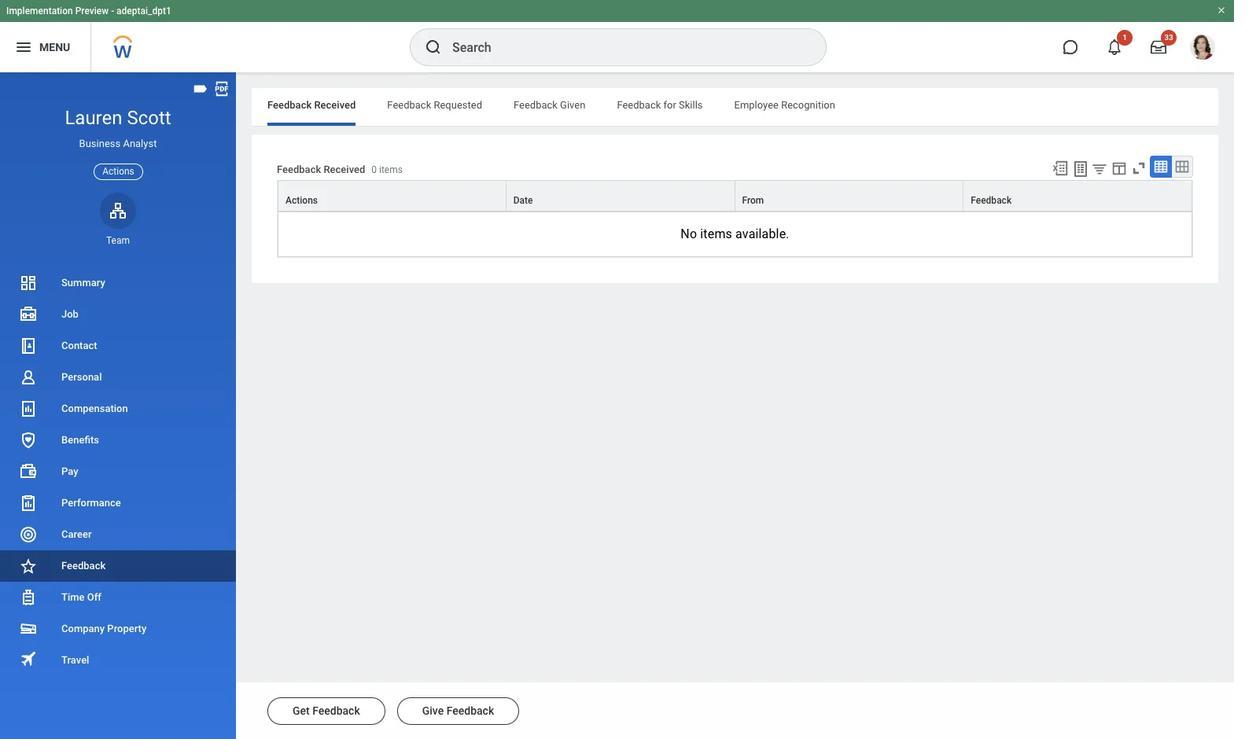 Task type: vqa. For each thing, say whether or not it's contained in the screenshot.
Staff
no



Task type: describe. For each thing, give the bounding box(es) containing it.
received for feedback received
[[314, 99, 356, 111]]

feedback given
[[514, 99, 586, 111]]

scott
[[127, 107, 171, 129]]

analyst
[[123, 138, 157, 150]]

company property image
[[19, 620, 38, 639]]

get feedback
[[293, 705, 360, 718]]

date button
[[507, 181, 735, 211]]

business
[[79, 138, 121, 150]]

date
[[514, 195, 533, 206]]

company property
[[61, 623, 147, 635]]

-
[[111, 6, 114, 17]]

personal image
[[19, 368, 38, 387]]

items inside feedback received 0 items
[[379, 165, 403, 176]]

1 vertical spatial actions
[[286, 195, 318, 206]]

feedback button
[[964, 181, 1192, 211]]

search image
[[424, 38, 443, 57]]

33
[[1165, 33, 1174, 42]]

feedback received
[[268, 99, 356, 111]]

actions inside navigation pane 'region'
[[102, 166, 134, 177]]

get
[[293, 705, 310, 718]]

contact
[[61, 340, 97, 352]]

compensation image
[[19, 400, 38, 419]]

requested
[[434, 99, 482, 111]]

for
[[664, 99, 677, 111]]

feedback inside get feedback button
[[313, 705, 360, 718]]

benefits
[[61, 434, 99, 446]]

menu button
[[0, 22, 91, 72]]

close environment banner image
[[1218, 6, 1227, 15]]

implementation preview -   adeptai_dpt1
[[6, 6, 171, 17]]

feedback received 0 items
[[277, 164, 403, 176]]

team lauren scott element
[[100, 234, 136, 247]]

get feedback button
[[268, 698, 385, 726]]

contact image
[[19, 337, 38, 356]]

off
[[87, 592, 101, 604]]

lauren scott
[[65, 107, 171, 129]]

0
[[372, 165, 377, 176]]

skills
[[679, 99, 703, 111]]

pay image
[[19, 463, 38, 482]]

fullscreen image
[[1131, 160, 1148, 177]]

time off
[[61, 592, 101, 604]]

feedback inside feedback popup button
[[971, 195, 1012, 206]]

given
[[560, 99, 586, 111]]

received for feedback received 0 items
[[324, 164, 365, 176]]

no items available.
[[681, 227, 790, 242]]

benefits link
[[0, 425, 236, 456]]

give feedback button
[[397, 698, 520, 726]]

preview
[[75, 6, 109, 17]]

pay link
[[0, 456, 236, 488]]

benefits image
[[19, 431, 38, 450]]

recognition
[[782, 99, 836, 111]]

tag image
[[192, 80, 209, 98]]

navigation pane region
[[0, 72, 236, 740]]

1 button
[[1098, 30, 1133, 65]]

feedback inside feedback 'link'
[[61, 560, 106, 572]]

give feedback
[[422, 705, 494, 718]]

time
[[61, 592, 85, 604]]

employee recognition
[[735, 99, 836, 111]]

export to worksheets image
[[1072, 160, 1091, 179]]

feedback requested
[[387, 99, 482, 111]]

company property link
[[0, 614, 236, 645]]

expand table image
[[1175, 159, 1191, 175]]



Task type: locate. For each thing, give the bounding box(es) containing it.
feedback
[[268, 99, 312, 111], [387, 99, 431, 111], [514, 99, 558, 111], [617, 99, 661, 111], [277, 164, 321, 176], [971, 195, 1012, 206], [61, 560, 106, 572], [313, 705, 360, 718], [447, 705, 494, 718]]

adeptai_dpt1
[[117, 6, 171, 17]]

menu
[[39, 41, 70, 53]]

feedback for skills
[[617, 99, 703, 111]]

feedback image
[[19, 557, 38, 576]]

give
[[422, 705, 444, 718]]

list containing summary
[[0, 268, 236, 677]]

summary link
[[0, 268, 236, 299]]

33 button
[[1142, 30, 1177, 65]]

available.
[[736, 227, 790, 242]]

compensation
[[61, 403, 128, 415]]

1
[[1123, 33, 1128, 42]]

career link
[[0, 519, 236, 551]]

pay
[[61, 466, 78, 478]]

items right no
[[701, 227, 733, 242]]

list
[[0, 268, 236, 677]]

implementation
[[6, 6, 73, 17]]

row containing actions
[[278, 180, 1193, 212]]

actions button
[[94, 163, 143, 180], [279, 181, 506, 211]]

travel
[[61, 655, 89, 667]]

performance link
[[0, 488, 236, 519]]

actions button down business analyst
[[94, 163, 143, 180]]

feedback link
[[0, 551, 236, 582]]

performance image
[[19, 494, 38, 513]]

job image
[[19, 305, 38, 324]]

travel link
[[0, 645, 236, 677]]

1 horizontal spatial items
[[701, 227, 733, 242]]

travel image
[[19, 650, 38, 669]]

1 vertical spatial items
[[701, 227, 733, 242]]

actions down business analyst
[[102, 166, 134, 177]]

0 vertical spatial actions button
[[94, 163, 143, 180]]

click to view/edit grid preferences image
[[1111, 160, 1129, 177]]

from button
[[735, 181, 963, 211]]

team
[[106, 235, 130, 246]]

actions down feedback received 0 items
[[286, 195, 318, 206]]

employee
[[735, 99, 779, 111]]

notifications large image
[[1107, 39, 1123, 55]]

received
[[314, 99, 356, 111], [324, 164, 365, 176]]

team link
[[100, 193, 136, 247]]

actions
[[102, 166, 134, 177], [286, 195, 318, 206]]

items
[[379, 165, 403, 176], [701, 227, 733, 242]]

business analyst
[[79, 138, 157, 150]]

1 vertical spatial received
[[324, 164, 365, 176]]

personal link
[[0, 362, 236, 393]]

from
[[743, 195, 764, 206]]

select to filter grid data image
[[1092, 161, 1109, 177]]

Search Workday  search field
[[453, 30, 794, 65]]

0 vertical spatial actions
[[102, 166, 134, 177]]

row
[[278, 180, 1193, 212]]

0 vertical spatial received
[[314, 99, 356, 111]]

property
[[107, 623, 147, 635]]

career image
[[19, 526, 38, 545]]

0 horizontal spatial actions
[[102, 166, 134, 177]]

0 horizontal spatial actions button
[[94, 163, 143, 180]]

tab list containing feedback received
[[252, 88, 1219, 126]]

time off image
[[19, 589, 38, 608]]

justify image
[[14, 38, 33, 57]]

view printable version (pdf) image
[[213, 80, 231, 98]]

time off link
[[0, 582, 236, 614]]

export to excel image
[[1052, 160, 1070, 177]]

1 horizontal spatial actions
[[286, 195, 318, 206]]

no
[[681, 227, 697, 242]]

view team image
[[109, 201, 127, 220]]

lauren
[[65, 107, 122, 129]]

1 horizontal spatial actions button
[[279, 181, 506, 211]]

received left 0
[[324, 164, 365, 176]]

1 vertical spatial actions button
[[279, 181, 506, 211]]

profile logan mcneil image
[[1191, 35, 1216, 63]]

actions button down 0
[[279, 181, 506, 211]]

job
[[61, 308, 79, 320]]

toolbar
[[1045, 156, 1194, 180]]

personal
[[61, 371, 102, 383]]

feedback inside give feedback button
[[447, 705, 494, 718]]

0 vertical spatial items
[[379, 165, 403, 176]]

table image
[[1154, 159, 1169, 175]]

received up feedback received 0 items
[[314, 99, 356, 111]]

0 horizontal spatial items
[[379, 165, 403, 176]]

items right 0
[[379, 165, 403, 176]]

menu banner
[[0, 0, 1235, 72]]

company
[[61, 623, 105, 635]]

actions button inside navigation pane 'region'
[[94, 163, 143, 180]]

job link
[[0, 299, 236, 331]]

performance
[[61, 497, 121, 509]]

compensation link
[[0, 393, 236, 425]]

summary
[[61, 277, 105, 289]]

summary image
[[19, 274, 38, 293]]

contact link
[[0, 331, 236, 362]]

career
[[61, 529, 92, 541]]

tab list
[[252, 88, 1219, 126]]

inbox large image
[[1151, 39, 1167, 55]]



